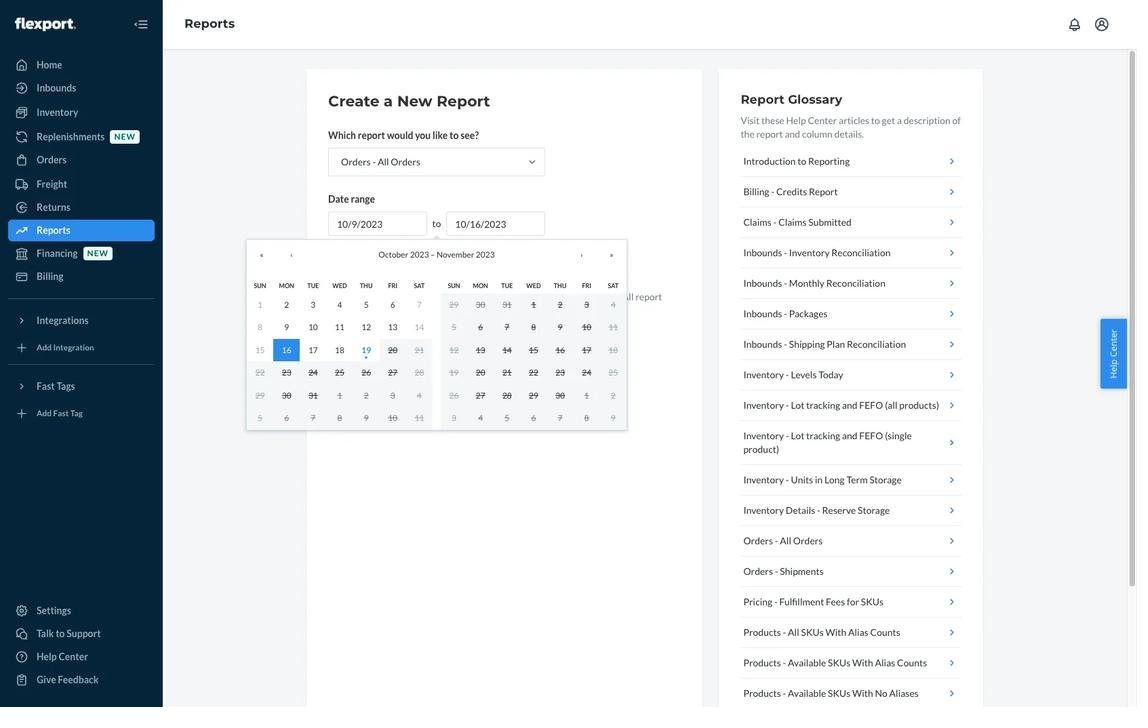 Task type: describe. For each thing, give the bounding box(es) containing it.
integrations
[[37, 315, 89, 326]]

0 horizontal spatial 14 button
[[406, 316, 433, 339]]

inbounds - shipping plan reconciliation button
[[741, 330, 962, 360]]

orders down which
[[341, 156, 371, 168]]

19 for november 19, 2023 element
[[449, 368, 459, 378]]

1 button right information at the left top
[[521, 293, 547, 316]]

- for 'pricing - fulfillment fees for skus' button
[[775, 596, 778, 608]]

october 18, 2023 element
[[335, 345, 345, 355]]

11 for october 11, 2023 element
[[335, 322, 345, 332]]

create report button
[[328, 252, 410, 279]]

1 23 button from the left
[[273, 362, 300, 384]]

products - available skus with no aliases
[[744, 688, 919, 699]]

7 button up november 14, 2023 "element"
[[494, 316, 521, 339]]

for inside button
[[847, 596, 859, 608]]

0 horizontal spatial october 29, 2023 element
[[255, 390, 265, 401]]

17 for october 17, 2023 element
[[309, 345, 318, 355]]

1 vertical spatial storage
[[858, 505, 890, 516]]

0 horizontal spatial 27 button
[[380, 362, 406, 384]]

friday element for 3
[[582, 282, 592, 289]]

fri for 6
[[388, 282, 398, 289]]

2 up october 9, 2023 element
[[284, 299, 289, 310]]

it may take up to 2 hours for new information to be reflected in reports. all report time fields are in universal time (utc).
[[328, 291, 662, 316]]

saturday element for 4
[[608, 282, 619, 289]]

6 button up october 13, 2023 element
[[380, 293, 406, 316]]

1 horizontal spatial 21 button
[[494, 362, 521, 384]]

inventory link
[[8, 102, 155, 123]]

0 horizontal spatial 29 button
[[247, 384, 273, 407]]

sun for 1
[[254, 282, 266, 289]]

3 button down november 26, 2023 element
[[441, 407, 467, 430]]

information
[[465, 291, 514, 303]]

reporting
[[809, 155, 850, 167]]

skus for products - available skus with no aliases
[[828, 688, 851, 699]]

2 vertical spatial reconciliation
[[847, 338, 906, 350]]

wed for 1
[[527, 282, 541, 289]]

plan
[[827, 338, 845, 350]]

packages
[[789, 308, 828, 319]]

billing for billing
[[37, 271, 63, 282]]

skus for products - available skus with alias counts
[[828, 657, 851, 669]]

0 vertical spatial november 3, 2023 element
[[585, 299, 589, 310]]

pricing - fulfillment fees for skus
[[744, 596, 884, 608]]

1 horizontal spatial 12 button
[[441, 339, 467, 362]]

13 for november 13, 2023 "element"
[[476, 345, 485, 355]]

1 vertical spatial reports link
[[8, 220, 155, 241]]

1 vertical spatial reports
[[37, 225, 70, 236]]

2 vertical spatial center
[[59, 651, 88, 663]]

close navigation image
[[133, 16, 149, 33]]

be
[[527, 291, 537, 303]]

october 12, 2023 element
[[362, 322, 371, 332]]

create for create a new report
[[328, 92, 380, 111]]

9 button down december 2, 2023 element
[[600, 407, 627, 430]]

0 horizontal spatial november 1, 2023 element
[[337, 390, 342, 401]]

2 24 button from the left
[[574, 362, 600, 384]]

orders up orders - shipments
[[744, 535, 773, 547]]

november 30, 2023 element
[[556, 390, 565, 401]]

orders - all orders inside button
[[744, 535, 823, 547]]

1 horizontal spatial 10 button
[[380, 407, 406, 430]]

0 horizontal spatial 20 button
[[380, 339, 406, 362]]

tracking for (all
[[807, 400, 841, 411]]

october 13, 2023 element
[[388, 322, 398, 332]]

1 down october 25, 2023 element
[[337, 390, 342, 401]]

the
[[741, 128, 755, 140]]

you
[[415, 130, 431, 141]]

products - all skus with alias counts
[[744, 627, 901, 638]]

inventory for inventory
[[37, 106, 78, 118]]

19 for 'october 19, 2023' element at the left
[[362, 345, 371, 355]]

1 horizontal spatial 30 button
[[467, 293, 494, 316]]

help center link
[[8, 646, 155, 668]]

sunday element for 1
[[254, 282, 266, 289]]

term
[[847, 474, 868, 486]]

(single
[[885, 430, 912, 442]]

thu for 2
[[554, 282, 567, 289]]

(all
[[885, 400, 898, 411]]

1 horizontal spatial 28 button
[[494, 384, 521, 407]]

8 button down december 1, 2023 "element" on the right bottom of the page
[[574, 407, 600, 430]]

products - available skus with alias counts button
[[741, 648, 962, 679]]

‹
[[290, 250, 293, 260]]

0 vertical spatial november 5, 2023 element
[[452, 322, 457, 332]]

1 vertical spatial 31
[[309, 390, 318, 401]]

1 2023 from the left
[[410, 250, 429, 260]]

30 for october 30, 2023 element for the leftmost "30" button
[[282, 390, 291, 401]]

1 horizontal spatial 26 button
[[441, 384, 467, 407]]

7 button down october 24, 2023 element
[[300, 407, 327, 430]]

inventory details - reserve storage
[[744, 505, 890, 516]]

0 vertical spatial storage
[[870, 474, 902, 486]]

2 horizontal spatial 29 button
[[521, 384, 547, 407]]

inbounds - packages
[[744, 308, 828, 319]]

to right the "like"
[[450, 130, 459, 141]]

november 8, 2023 element for '8' button below october 25, 2023 element
[[337, 413, 342, 423]]

skus for products - all skus with alias counts
[[801, 627, 824, 638]]

to right 'talk'
[[56, 628, 65, 640]]

2 button up "december 9, 2023" element
[[600, 384, 627, 407]]

0 horizontal spatial 11 button
[[327, 316, 353, 339]]

report for billing - credits report
[[809, 186, 838, 197]]

report left "would"
[[358, 130, 385, 141]]

- for orders - all orders button
[[775, 535, 778, 547]]

10/9/2023
[[337, 218, 383, 230]]

feedback
[[58, 674, 99, 686]]

november 19, 2023 element
[[449, 368, 459, 378]]

with for products - available skus with alias counts
[[853, 657, 874, 669]]

9 for october 9, 2023 element
[[284, 322, 289, 332]]

5 left are
[[364, 299, 369, 310]]

november 18, 2023 element
[[609, 345, 618, 355]]

november 12, 2023 element
[[449, 345, 459, 355]]

inventory for inventory - lot tracking and fefo (all products)
[[744, 400, 784, 411]]

give feedback
[[37, 674, 99, 686]]

returns link
[[8, 197, 155, 218]]

1 button up october 8, 2023 element
[[247, 293, 273, 316]]

fri for 3
[[582, 282, 592, 289]]

products - available skus with alias counts
[[744, 657, 927, 669]]

october 1, 2023 element
[[258, 299, 263, 310]]

fields
[[349, 305, 371, 316]]

october 3, 2023 element
[[311, 299, 316, 310]]

11 for the 11 button to the middle november 11, 2023 element
[[415, 413, 424, 423]]

orders up pricing
[[744, 566, 773, 577]]

0 horizontal spatial 13 button
[[380, 316, 406, 339]]

units
[[791, 474, 814, 486]]

0 horizontal spatial 19 button
[[353, 339, 380, 362]]

help center inside button
[[1108, 329, 1120, 378]]

and inside visit these help center articles to get a description of the report and column details.
[[785, 128, 801, 140]]

to left the reporting
[[798, 155, 807, 167]]

settings link
[[8, 600, 155, 622]]

inventory - lot tracking and fefo (single product)
[[744, 430, 912, 455]]

october 24, 2023 element
[[309, 368, 318, 378]]

integration
[[53, 343, 94, 353]]

articles
[[839, 115, 870, 126]]

november 6, 2023 element for the 6 button below october 23, 2023 element
[[284, 413, 289, 423]]

1 horizontal spatial 13 button
[[467, 339, 494, 362]]

monday element for 2
[[279, 282, 294, 289]]

0 horizontal spatial 10 button
[[300, 316, 327, 339]]

reserve
[[822, 505, 856, 516]]

fast inside add fast tag link
[[53, 409, 69, 419]]

these
[[762, 115, 785, 126]]

returns
[[37, 201, 70, 213]]

0 vertical spatial a
[[384, 92, 393, 111]]

10 for october 10, 2023 element on the top left
[[309, 322, 318, 332]]

0 vertical spatial reports
[[184, 16, 235, 31]]

0 horizontal spatial 26 button
[[353, 362, 380, 384]]

« button
[[247, 240, 277, 270]]

add for add fast tag
[[37, 409, 52, 419]]

shipping
[[789, 338, 825, 350]]

2 horizontal spatial 10 button
[[574, 316, 600, 339]]

pricing
[[744, 596, 773, 608]]

report for create a new report
[[437, 92, 490, 111]]

flexport logo image
[[15, 17, 76, 31]]

inbounds - shipping plan reconciliation
[[744, 338, 906, 350]]

–
[[431, 250, 435, 260]]

2 16 button from the left
[[547, 339, 574, 362]]

8 button up november 15, 2023 element on the left of the page
[[521, 316, 547, 339]]

0 horizontal spatial 31 button
[[300, 384, 327, 407]]

6 button up november 13, 2023 "element"
[[467, 316, 494, 339]]

7 button up october 14, 2023 element
[[406, 293, 433, 316]]

billing - credits report button
[[741, 177, 962, 208]]

‹ button
[[277, 240, 307, 270]]

3 for december 3, 2023 element at the bottom left
[[452, 413, 457, 423]]

add fast tag
[[37, 409, 83, 419]]

fefo for (all
[[860, 400, 883, 411]]

are
[[373, 305, 387, 316]]

give
[[37, 674, 56, 686]]

0 horizontal spatial november 5, 2023 element
[[258, 413, 263, 423]]

november 13, 2023 element
[[476, 345, 485, 355]]

products)
[[900, 400, 940, 411]]

0 horizontal spatial november 2, 2023 element
[[364, 390, 369, 401]]

inbounds - inventory reconciliation
[[744, 247, 891, 258]]

1 up december 8, 2023 "element"
[[585, 390, 589, 401]]

inventory - lot tracking and fefo (all products) button
[[741, 391, 962, 421]]

tags
[[57, 381, 75, 392]]

1 button down october 25, 2023 element
[[327, 384, 353, 407]]

all down "would"
[[378, 156, 389, 168]]

4 for october 4, 2023 element
[[337, 299, 342, 310]]

- for inbounds - packages button
[[784, 308, 788, 319]]

8 button down october 25, 2023 element
[[327, 407, 353, 430]]

add integration
[[37, 343, 94, 353]]

2 down october 26, 2023 element
[[364, 390, 369, 401]]

2 claims from the left
[[779, 216, 807, 228]]

0 horizontal spatial help
[[37, 651, 57, 663]]

- for inbounds - inventory reconciliation button
[[784, 247, 788, 258]]

october 30, 2023 element for the middle "30" button
[[476, 299, 485, 310]]

9 for "december 9, 2023" element
[[611, 413, 616, 423]]

1 horizontal spatial october 29, 2023 element
[[449, 299, 459, 310]]

november 6, 2023 element for the 6 button on top of november 13, 2023 "element"
[[478, 322, 483, 332]]

3 button down october 27, 2023 element
[[380, 384, 406, 407]]

8 for the november 8, 2023 element for '8' button below october 25, 2023 element
[[337, 413, 342, 423]]

fulfillment
[[780, 596, 824, 608]]

12 for october 12, 2023 'element'
[[362, 322, 371, 332]]

1 horizontal spatial 29 button
[[441, 293, 467, 316]]

5 down october 22, 2023 element in the bottom of the page
[[258, 413, 263, 423]]

november 16, 2023 element
[[556, 345, 565, 355]]

help inside visit these help center articles to get a description of the report and column details.
[[787, 115, 806, 126]]

freight link
[[8, 174, 155, 195]]

november 8, 2023 element for '8' button over november 15, 2023 element on the left of the page
[[531, 322, 536, 332]]

november 9, 2023 element for 9 button over november 16, 2023 element
[[558, 322, 563, 332]]

16 for october 16, 2023 element
[[282, 345, 291, 355]]

0 horizontal spatial 30 button
[[273, 384, 300, 407]]

november 23, 2023 element
[[556, 368, 565, 378]]

29 for left october 29, 2023 element
[[255, 390, 265, 401]]

29 for november 29, 2023 element
[[529, 390, 539, 401]]

1 18 button from the left
[[327, 339, 353, 362]]

0 horizontal spatial november 10, 2023 element
[[388, 413, 398, 423]]

3 button up november 17, 2023 element
[[574, 293, 600, 316]]

universal
[[398, 305, 438, 316]]

5 down november 28, 2023 element
[[505, 413, 510, 423]]

sun for 29
[[448, 282, 460, 289]]

orders up 'shipments' at the right bottom
[[793, 535, 823, 547]]

- for 'inventory - levels today' button
[[786, 369, 789, 381]]

all down fulfillment in the bottom right of the page
[[788, 627, 800, 638]]

to left be
[[516, 291, 525, 303]]

of
[[953, 115, 961, 126]]

0 vertical spatial november 1, 2023 element
[[531, 299, 536, 310]]

25 for the november 25, 2023 element
[[609, 368, 618, 378]]

billing link
[[8, 266, 155, 288]]

1 vertical spatial help center
[[37, 651, 88, 663]]

21 for november 21, 2023 element
[[503, 368, 512, 378]]

- up range on the top of the page
[[373, 156, 376, 168]]

2 22 button from the left
[[521, 362, 547, 384]]

range
[[351, 193, 375, 205]]

december 5, 2023 element
[[505, 413, 510, 423]]

2 horizontal spatial 30 button
[[547, 384, 574, 407]]

to right 'up'
[[388, 291, 397, 303]]

today
[[819, 369, 844, 381]]

inventory - units in long term storage
[[744, 474, 902, 486]]

1 vertical spatial in
[[388, 305, 396, 316]]

0 vertical spatial orders - all orders
[[341, 156, 421, 168]]

1 up october 8, 2023 element
[[258, 299, 263, 310]]

would
[[387, 130, 413, 141]]

7 for 7 button below october 24, 2023 element
[[311, 413, 316, 423]]

report inside visit these help center articles to get a description of the report and column details.
[[757, 128, 783, 140]]

1 button up december 8, 2023 "element"
[[574, 384, 600, 407]]

talk to support button
[[8, 623, 155, 645]]

talk
[[37, 628, 54, 640]]

report inside button
[[371, 260, 399, 271]]

3 for the bottom the november 3, 2023 element
[[391, 390, 395, 401]]

october 25, 2023 element
[[335, 368, 345, 378]]

1 horizontal spatial reports link
[[184, 16, 235, 31]]

open notifications image
[[1067, 16, 1083, 33]]

november
[[437, 250, 474, 260]]

thursday element for 2
[[554, 282, 567, 289]]

financing
[[37, 248, 78, 259]]

create report
[[340, 260, 399, 271]]

(utc).
[[462, 305, 488, 316]]

inbounds for inbounds - inventory reconciliation
[[744, 247, 782, 258]]

october 8, 2023 element
[[258, 322, 263, 332]]

orders down which report would you like to see?
[[391, 156, 421, 168]]

1 horizontal spatial 11 button
[[406, 407, 433, 430]]

inbounds for inbounds - shipping plan reconciliation
[[744, 338, 782, 350]]

7 for 7 button over november 14, 2023 "element"
[[505, 322, 510, 332]]

november 28, 2023 element
[[503, 390, 512, 401]]

introduction to reporting button
[[741, 147, 962, 177]]

create a new report
[[328, 92, 490, 111]]

1 24 button from the left
[[300, 362, 327, 384]]

2 inside it may take up to 2 hours for new information to be reflected in reports. all report time fields are in universal time (utc).
[[399, 291, 404, 303]]

settings
[[37, 605, 71, 617]]

20 for november 20, 2023 element
[[476, 368, 485, 378]]

november 15, 2023 element
[[529, 345, 539, 355]]

october 7, 2023 element
[[417, 299, 422, 310]]

friday element for 6
[[388, 282, 398, 289]]

october 4, 2023 element
[[337, 299, 342, 310]]

1 horizontal spatial november 4, 2023 element
[[611, 299, 616, 310]]

details.
[[835, 128, 864, 140]]

november 25, 2023 element
[[609, 368, 618, 378]]

1 horizontal spatial report
[[741, 92, 785, 107]]

0 horizontal spatial november 4, 2023 element
[[417, 390, 422, 401]]

available for products - available skus with no aliases
[[788, 688, 826, 699]]

inventory for inventory details - reserve storage
[[744, 505, 784, 516]]

levels
[[791, 369, 817, 381]]

inventory - units in long term storage button
[[741, 465, 962, 496]]

december 1, 2023 element
[[585, 390, 589, 401]]

1 claims from the left
[[744, 216, 772, 228]]

10/16/2023
[[455, 218, 506, 230]]

27 for november 27, 2023 element
[[476, 390, 485, 401]]

to up october 2023 – november 2023
[[432, 218, 441, 229]]

6 for the 6 button on top of november 13, 2023 "element"'s november 6, 2023 element
[[478, 322, 483, 332]]

2 button right be
[[547, 293, 574, 316]]

›
[[581, 250, 583, 260]]

products for products - all skus with alias counts
[[744, 627, 781, 638]]

9 button up october 16, 2023 element
[[273, 316, 300, 339]]

glossary
[[788, 92, 843, 107]]

2 horizontal spatial 11 button
[[600, 316, 627, 339]]

october 11, 2023 element
[[335, 322, 345, 332]]

fefo for (single
[[860, 430, 883, 442]]

16 for november 16, 2023 element
[[556, 345, 565, 355]]

7 button down "november 30, 2023" element
[[547, 407, 574, 430]]

0 horizontal spatial 12 button
[[353, 316, 380, 339]]

like
[[433, 130, 448, 141]]

1 horizontal spatial november 10, 2023 element
[[582, 322, 592, 332]]

october 31, 2023 element for 31 button to the left
[[309, 390, 318, 401]]

december 8, 2023 element
[[585, 413, 589, 423]]

0 horizontal spatial 21 button
[[406, 339, 433, 362]]

november 29, 2023 element
[[529, 390, 539, 401]]

inbounds - monthly reconciliation button
[[741, 269, 962, 299]]

1 horizontal spatial 14 button
[[494, 339, 521, 362]]

tuesday element for 3
[[307, 282, 319, 289]]

10 for left november 10, 2023 element
[[388, 413, 398, 423]]

counts for products - all skus with alias counts
[[871, 627, 901, 638]]

2 button down october 26, 2023 element
[[353, 384, 380, 407]]

1 left 'reflected'
[[531, 299, 536, 310]]

november 24, 2023 element
[[582, 368, 592, 378]]

home
[[37, 59, 62, 71]]

give feedback button
[[8, 669, 155, 691]]

support
[[67, 628, 101, 640]]

sat for 7
[[414, 282, 425, 289]]

october 15, 2023 element
[[255, 345, 265, 355]]

see?
[[461, 130, 479, 141]]

inventory for inventory - lot tracking and fefo (single product)
[[744, 430, 784, 442]]

october 2, 2023 element
[[284, 299, 289, 310]]

18 for october 18, 2023 element
[[335, 345, 345, 355]]

in inside inventory - units in long term storage button
[[815, 474, 823, 486]]

28 for october 28, 2023 element
[[415, 368, 424, 378]]

lot for inventory - lot tracking and fefo (single product)
[[791, 430, 805, 442]]

8 button up october 15, 2023 element
[[247, 316, 273, 339]]

inventory for inventory - units in long term storage
[[744, 474, 784, 486]]

2 up "december 9, 2023" element
[[611, 390, 616, 401]]

2 25 button from the left
[[600, 362, 627, 384]]

november 26, 2023 element
[[449, 390, 459, 401]]

get
[[882, 115, 896, 126]]

7 for 7 button on top of october 14, 2023 element
[[417, 299, 422, 310]]

0 vertical spatial november 2, 2023 element
[[558, 299, 563, 310]]



Task type: vqa. For each thing, say whether or not it's contained in the screenshot.
the Billing within billing - credits report Button
no



Task type: locate. For each thing, give the bounding box(es) containing it.
1 24 from the left
[[309, 368, 318, 378]]

1 available from the top
[[788, 657, 826, 669]]

november 5, 2023 element
[[452, 322, 457, 332], [258, 413, 263, 423]]

- for orders - shipments button
[[775, 566, 778, 577]]

inbounds - inventory reconciliation button
[[741, 238, 962, 269]]

inbounds for inbounds - monthly reconciliation
[[744, 277, 782, 289]]

1 vertical spatial 13
[[476, 345, 485, 355]]

0 horizontal spatial 18
[[335, 345, 345, 355]]

- up orders - shipments
[[775, 535, 778, 547]]

2 17 button from the left
[[574, 339, 600, 362]]

1 horizontal spatial new
[[114, 132, 136, 142]]

alias for products - available skus with alias counts
[[875, 657, 896, 669]]

and left column
[[785, 128, 801, 140]]

inventory up product)
[[744, 430, 784, 442]]

29 button down october 22, 2023 element in the bottom of the page
[[247, 384, 273, 407]]

october 5, 2023 element
[[364, 299, 369, 310]]

0 horizontal spatial 12
[[362, 322, 371, 332]]

8 for the november 8, 2023 element corresponding to '8' button over november 15, 2023 element on the left of the page
[[531, 322, 536, 332]]

talk to support
[[37, 628, 101, 640]]

claims - claims submitted button
[[741, 208, 962, 238]]

1 friday element from the left
[[388, 282, 398, 289]]

october 9, 2023 element
[[284, 322, 289, 332]]

1 horizontal spatial 31 button
[[494, 293, 521, 316]]

november 9, 2023 element for 9 button under october 26, 2023 element
[[364, 413, 369, 423]]

alias inside products - available skus with alias counts button
[[875, 657, 896, 669]]

1 horizontal spatial november 7, 2023 element
[[505, 322, 510, 332]]

14 for october 14, 2023 element
[[415, 322, 424, 332]]

2 thursday element from the left
[[554, 282, 567, 289]]

0 horizontal spatial a
[[384, 92, 393, 111]]

0 horizontal spatial 17 button
[[300, 339, 327, 362]]

0 horizontal spatial reports link
[[8, 220, 155, 241]]

0 horizontal spatial sat
[[414, 282, 425, 289]]

-
[[373, 156, 376, 168], [772, 186, 775, 197], [774, 216, 777, 228], [784, 247, 788, 258], [784, 277, 788, 289], [784, 308, 788, 319], [784, 338, 788, 350], [786, 369, 789, 381], [786, 400, 789, 411], [786, 430, 789, 442], [786, 474, 789, 486], [817, 505, 821, 516], [775, 535, 778, 547], [775, 566, 778, 577], [775, 596, 778, 608], [783, 627, 786, 638], [783, 657, 786, 669], [783, 688, 786, 699]]

december 3, 2023 element
[[452, 413, 457, 423]]

2 25 from the left
[[609, 368, 618, 378]]

2 wed from the left
[[527, 282, 541, 289]]

0 vertical spatial 21
[[415, 345, 424, 355]]

0 horizontal spatial claims
[[744, 216, 772, 228]]

1 16 from the left
[[282, 345, 291, 355]]

20 for october 20, 2023 element
[[388, 345, 398, 355]]

and for inventory - lot tracking and fefo (single product)
[[842, 430, 858, 442]]

31 button down october 24, 2023 element
[[300, 384, 327, 407]]

- inside products - available skus with alias counts button
[[783, 657, 786, 669]]

3 button left "it"
[[300, 293, 327, 316]]

november 3, 2023 element down october 27, 2023 element
[[391, 390, 395, 401]]

new for replenishments
[[114, 132, 136, 142]]

inbounds - packages button
[[741, 299, 962, 330]]

0 horizontal spatial sun
[[254, 282, 266, 289]]

new inside it may take up to 2 hours for new information to be reflected in reports. all report time fields are in universal time (utc).
[[446, 291, 463, 303]]

new for financing
[[87, 249, 109, 259]]

- for products - available skus with no aliases button
[[783, 688, 786, 699]]

new up billing link
[[87, 249, 109, 259]]

new
[[114, 132, 136, 142], [87, 249, 109, 259], [446, 291, 463, 303]]

0 vertical spatial november 6, 2023 element
[[478, 322, 483, 332]]

16
[[282, 345, 291, 355], [556, 345, 565, 355]]

0 vertical spatial billing
[[744, 186, 770, 197]]

freight
[[37, 178, 67, 190]]

1 horizontal spatial alias
[[875, 657, 896, 669]]

inventory up monthly
[[789, 247, 830, 258]]

17 up 'november 24, 2023' element
[[582, 345, 592, 355]]

claims - claims submitted
[[744, 216, 852, 228]]

18 up the november 25, 2023 element
[[609, 345, 618, 355]]

27 for october 27, 2023 element
[[388, 368, 398, 378]]

alias inside products - all skus with alias counts button
[[849, 627, 869, 638]]

november 1, 2023 element down october 25, 2023 element
[[337, 390, 342, 401]]

mon for 2
[[279, 282, 294, 289]]

28 button
[[406, 362, 433, 384], [494, 384, 521, 407]]

new up time
[[446, 291, 463, 303]]

1 vertical spatial november 2, 2023 element
[[364, 390, 369, 401]]

2 18 from the left
[[609, 345, 618, 355]]

30 down october 23, 2023 element
[[282, 390, 291, 401]]

1 add from the top
[[37, 343, 52, 353]]

2 vertical spatial and
[[842, 430, 858, 442]]

add down fast tags
[[37, 409, 52, 419]]

2 right october 6, 2023 element
[[399, 291, 404, 303]]

0 horizontal spatial 16 button
[[273, 339, 300, 362]]

2 23 from the left
[[556, 368, 565, 378]]

1 22 from the left
[[255, 368, 265, 378]]

6 button down november 29, 2023 element
[[521, 407, 547, 430]]

- for inbounds - shipping plan reconciliation button
[[784, 338, 788, 350]]

2 23 button from the left
[[547, 362, 574, 384]]

4 for 'december 4, 2023' element
[[478, 413, 483, 423]]

- down claims - claims submitted
[[784, 247, 788, 258]]

create up which
[[328, 92, 380, 111]]

counts
[[871, 627, 901, 638], [897, 657, 927, 669]]

mon for 30
[[473, 282, 488, 289]]

13 button
[[380, 316, 406, 339], [467, 339, 494, 362]]

1 vertical spatial help
[[1108, 359, 1120, 378]]

0 horizontal spatial reports
[[37, 225, 70, 236]]

24 for october 24, 2023 element
[[309, 368, 318, 378]]

21 button up november 28, 2023 element
[[494, 362, 521, 384]]

create inside create report button
[[340, 260, 369, 271]]

25 button
[[327, 362, 353, 384], [600, 362, 627, 384]]

tue for 3
[[307, 282, 319, 289]]

0 vertical spatial lot
[[791, 400, 805, 411]]

october 29, 2023 element left (utc).
[[449, 299, 459, 310]]

counts for products - available skus with alias counts
[[897, 657, 927, 669]]

1 vertical spatial 12
[[449, 345, 459, 355]]

1 lot from the top
[[791, 400, 805, 411]]

1 25 from the left
[[335, 368, 345, 378]]

pricing - fulfillment fees for skus button
[[741, 587, 962, 618]]

2 17 from the left
[[582, 345, 592, 355]]

3 for the november 3, 2023 element to the top
[[585, 299, 589, 310]]

1 vertical spatial for
[[847, 596, 859, 608]]

time
[[439, 305, 460, 316]]

1 horizontal spatial 25
[[609, 368, 618, 378]]

available
[[788, 657, 826, 669], [788, 688, 826, 699]]

orders link
[[8, 149, 155, 171]]

2 right be
[[558, 299, 563, 310]]

a left new
[[384, 92, 393, 111]]

1 15 button from the left
[[247, 339, 273, 362]]

october 19, 2023 element
[[362, 345, 371, 355]]

1 sunday element from the left
[[254, 282, 266, 289]]

november 9, 2023 element
[[558, 322, 563, 332], [364, 413, 369, 423]]

column
[[802, 128, 833, 140]]

20 button
[[380, 339, 406, 362], [467, 362, 494, 384]]

november 4, 2023 element up the november 18, 2023 "element"
[[611, 299, 616, 310]]

31 button left be
[[494, 293, 521, 316]]

tracking down the inventory - lot tracking and fefo (all products)
[[807, 430, 841, 442]]

- inside inbounds - monthly reconciliation "button"
[[784, 277, 788, 289]]

november 7, 2023 element
[[505, 322, 510, 332], [311, 413, 316, 423]]

inbounds for inbounds
[[37, 82, 76, 94]]

1 horizontal spatial 16
[[556, 345, 565, 355]]

0 horizontal spatial alias
[[849, 627, 869, 638]]

10 for november 10, 2023 element to the right
[[582, 322, 592, 332]]

- inside orders - all orders button
[[775, 535, 778, 547]]

2023 left –
[[410, 250, 429, 260]]

integrations button
[[8, 310, 155, 332]]

17 button
[[300, 339, 327, 362], [574, 339, 600, 362]]

- inside inventory details - reserve storage button
[[817, 505, 821, 516]]

6 for december 6, 2023 element
[[531, 413, 536, 423]]

2 fri from the left
[[582, 282, 592, 289]]

a inside visit these help center articles to get a description of the report and column details.
[[897, 115, 902, 126]]

6 right are
[[391, 299, 395, 310]]

open account menu image
[[1094, 16, 1110, 33]]

13 button up november 20, 2023 element
[[467, 339, 494, 362]]

reconciliation inside "button"
[[827, 277, 886, 289]]

2 horizontal spatial 29
[[529, 390, 539, 401]]

11 for the 11 button to the right's november 11, 2023 element
[[609, 322, 618, 332]]

add fast tag link
[[8, 403, 155, 425]]

inventory details - reserve storage button
[[741, 496, 962, 526]]

submitted
[[809, 216, 852, 228]]

0 horizontal spatial report
[[437, 92, 490, 111]]

1 22 button from the left
[[247, 362, 273, 384]]

november 6, 2023 element
[[478, 322, 483, 332], [284, 413, 289, 423]]

2 lot from the top
[[791, 430, 805, 442]]

» button
[[597, 240, 627, 270]]

2 tuesday element from the left
[[501, 282, 513, 289]]

center inside visit these help center articles to get a description of the report and column details.
[[808, 115, 837, 126]]

0 horizontal spatial 28 button
[[406, 362, 433, 384]]

inbounds up inbounds - packages
[[744, 277, 782, 289]]

shipments
[[780, 566, 824, 577]]

inventory up replenishments
[[37, 106, 78, 118]]

1 vertical spatial orders - all orders
[[744, 535, 823, 547]]

2 button up october 9, 2023 element
[[273, 293, 300, 316]]

thu up 'reflected'
[[554, 282, 567, 289]]

orders up 'freight'
[[37, 154, 67, 166]]

2 horizontal spatial center
[[1108, 329, 1120, 357]]

2 mon from the left
[[473, 282, 488, 289]]

6 down october 23, 2023 element
[[284, 413, 289, 423]]

- left 'shipments' at the right bottom
[[775, 566, 778, 577]]

create up may
[[340, 260, 369, 271]]

aliases
[[890, 688, 919, 699]]

with for products - available skus with no aliases
[[853, 688, 874, 699]]

› button
[[567, 240, 597, 270]]

1 horizontal spatial 17 button
[[574, 339, 600, 362]]

1 vertical spatial october 31, 2023 element
[[309, 390, 318, 401]]

- inside billing - credits report button
[[772, 186, 775, 197]]

21 for october 21, 2023 element
[[415, 345, 424, 355]]

november 8, 2023 element down october 25, 2023 element
[[337, 413, 342, 423]]

- inside the inventory - lot tracking and fefo (all products) button
[[786, 400, 789, 411]]

october 6, 2023 element
[[391, 299, 395, 310]]

wednesday element
[[333, 282, 347, 289], [527, 282, 541, 289]]

0 horizontal spatial thursday element
[[360, 282, 373, 289]]

22 button
[[247, 362, 273, 384], [521, 362, 547, 384]]

2 tracking from the top
[[807, 430, 841, 442]]

1 monday element from the left
[[279, 282, 294, 289]]

1 vertical spatial 31 button
[[300, 384, 327, 407]]

0 vertical spatial reports link
[[184, 16, 235, 31]]

- inside products - all skus with alias counts button
[[783, 627, 786, 638]]

friday element
[[388, 282, 398, 289], [582, 282, 592, 289]]

0 vertical spatial 28
[[415, 368, 424, 378]]

3 products from the top
[[744, 688, 781, 699]]

november 3, 2023 element right 'reflected'
[[585, 299, 589, 310]]

- down billing - credits report
[[774, 216, 777, 228]]

1 vertical spatial november 3, 2023 element
[[391, 390, 395, 401]]

6 for november 6, 2023 element related to the 6 button below october 23, 2023 element
[[284, 413, 289, 423]]

1 horizontal spatial 13
[[476, 345, 485, 355]]

0 horizontal spatial tue
[[307, 282, 319, 289]]

0 vertical spatial 27
[[388, 368, 398, 378]]

1 horizontal spatial sunday element
[[448, 282, 460, 289]]

1 horizontal spatial 28
[[503, 390, 512, 401]]

november 11, 2023 element for the 11 button to the right
[[609, 322, 618, 332]]

in right are
[[388, 305, 396, 316]]

november 1, 2023 element
[[531, 299, 536, 310], [337, 390, 342, 401]]

1 25 button from the left
[[327, 362, 353, 384]]

october 21, 2023 element
[[415, 345, 424, 355]]

26
[[362, 368, 371, 378], [449, 390, 459, 401]]

november 10, 2023 element up november 17, 2023 element
[[582, 322, 592, 332]]

report up the see?
[[437, 92, 490, 111]]

which report would you like to see?
[[328, 130, 479, 141]]

- inside claims - claims submitted button
[[774, 216, 777, 228]]

available for products - available skus with alias counts
[[788, 657, 826, 669]]

sat up reports.
[[608, 282, 619, 289]]

16 up the november 23, 2023 element on the bottom left of the page
[[556, 345, 565, 355]]

november 1, 2023 element left 'reflected'
[[531, 299, 536, 310]]

- for products - all skus with alias counts button
[[783, 627, 786, 638]]

- inside products - available skus with no aliases button
[[783, 688, 786, 699]]

0 vertical spatial in
[[578, 291, 586, 303]]

1 tuesday element from the left
[[307, 282, 319, 289]]

9 button up november 16, 2023 element
[[547, 316, 574, 339]]

0 vertical spatial help center
[[1108, 329, 1120, 378]]

thursday element
[[360, 282, 373, 289], [554, 282, 567, 289]]

product)
[[744, 444, 779, 455]]

center
[[808, 115, 837, 126], [1108, 329, 1120, 357], [59, 651, 88, 663]]

28 for november 28, 2023 element
[[503, 390, 512, 401]]

1 16 button from the left
[[273, 339, 300, 362]]

visit these help center articles to get a description of the report and column details.
[[741, 115, 961, 140]]

2 tue from the left
[[501, 282, 513, 289]]

inventory left levels
[[744, 369, 784, 381]]

26 button down 'october 19, 2023' element at the left
[[353, 362, 380, 384]]

1 vertical spatial 19
[[449, 368, 459, 378]]

november 2, 2023 element down october 26, 2023 element
[[364, 390, 369, 401]]

1 vertical spatial 27
[[476, 390, 485, 401]]

3 for october 3, 2023 element
[[311, 299, 316, 310]]

a
[[384, 92, 393, 111], [897, 115, 902, 126]]

mon up the october 2, 2023 element
[[279, 282, 294, 289]]

for up time
[[432, 291, 444, 303]]

2 18 button from the left
[[600, 339, 627, 362]]

october 20, 2023 element
[[388, 345, 398, 355]]

1 horizontal spatial 31
[[503, 299, 512, 310]]

thursday element for 5
[[360, 282, 373, 289]]

2 wednesday element from the left
[[527, 282, 541, 289]]

and for inventory - lot tracking and fefo (all products)
[[842, 400, 858, 411]]

1 horizontal spatial 23 button
[[547, 362, 574, 384]]

0 vertical spatial tracking
[[807, 400, 841, 411]]

october 17, 2023 element
[[309, 345, 318, 355]]

products for products - available skus with no aliases
[[744, 688, 781, 699]]

1 horizontal spatial november 9, 2023 element
[[558, 322, 563, 332]]

november 2, 2023 element right be
[[558, 299, 563, 310]]

home link
[[8, 54, 155, 76]]

14
[[415, 322, 424, 332], [503, 345, 512, 355]]

2 add from the top
[[37, 409, 52, 419]]

1 horizontal spatial 12
[[449, 345, 459, 355]]

22 up november 29, 2023 element
[[529, 368, 539, 378]]

with down products - all skus with alias counts button
[[853, 657, 874, 669]]

- right details
[[817, 505, 821, 516]]

report
[[757, 128, 783, 140], [358, 130, 385, 141], [371, 260, 399, 271], [636, 291, 662, 303]]

november 5, 2023 element down october 22, 2023 element in the bottom of the page
[[258, 413, 263, 423]]

2 16 from the left
[[556, 345, 565, 355]]

inventory inside inventory - lot tracking and fefo (single product)
[[744, 430, 784, 442]]

23 for october 23, 2023 element
[[282, 368, 291, 378]]

23 button
[[273, 362, 300, 384], [547, 362, 574, 384]]

17
[[309, 345, 318, 355], [582, 345, 592, 355]]

1 17 button from the left
[[300, 339, 327, 362]]

0 horizontal spatial 25 button
[[327, 362, 353, 384]]

1 horizontal spatial november 6, 2023 element
[[478, 322, 483, 332]]

description
[[904, 115, 951, 126]]

22 for november 22, 2023 element
[[529, 368, 539, 378]]

0 horizontal spatial monday element
[[279, 282, 294, 289]]

- inside orders - shipments button
[[775, 566, 778, 577]]

october 22, 2023 element
[[255, 368, 265, 378]]

- inside 'pricing - fulfillment fees for skus' button
[[775, 596, 778, 608]]

1 horizontal spatial 20 button
[[467, 362, 494, 384]]

19 button
[[353, 339, 380, 362], [441, 362, 467, 384]]

6 button down october 23, 2023 element
[[273, 407, 300, 430]]

1 wednesday element from the left
[[333, 282, 347, 289]]

visit
[[741, 115, 760, 126]]

0 vertical spatial 31 button
[[494, 293, 521, 316]]

2 horizontal spatial new
[[446, 291, 463, 303]]

31 button
[[494, 293, 521, 316], [300, 384, 327, 407]]

- inside inventory - lot tracking and fefo (single product)
[[786, 430, 789, 442]]

credits
[[777, 186, 807, 197]]

14 for november 14, 2023 "element"
[[503, 345, 512, 355]]

2 sunday element from the left
[[448, 282, 460, 289]]

mon
[[279, 282, 294, 289], [473, 282, 488, 289]]

up
[[376, 291, 386, 303]]

0 horizontal spatial thu
[[360, 282, 373, 289]]

tue for 31
[[501, 282, 513, 289]]

inbounds link
[[8, 77, 155, 99]]

0 horizontal spatial 10
[[309, 322, 318, 332]]

all inside it may take up to 2 hours for new information to be reflected in reports. all report time fields are in universal time (utc).
[[623, 291, 634, 303]]

12 button up november 19, 2023 element
[[441, 339, 467, 362]]

1 15 from the left
[[255, 345, 265, 355]]

products
[[744, 627, 781, 638], [744, 657, 781, 669], [744, 688, 781, 699]]

22 for october 22, 2023 element in the bottom of the page
[[255, 368, 265, 378]]

help center button
[[1101, 319, 1127, 389]]

which
[[328, 130, 356, 141]]

october 14, 2023 element
[[415, 322, 424, 332]]

1 horizontal spatial 27 button
[[467, 384, 494, 407]]

november 3, 2023 element
[[585, 299, 589, 310], [391, 390, 395, 401]]

october 31, 2023 element
[[503, 299, 512, 310], [309, 390, 318, 401]]

october 28, 2023 element
[[415, 368, 424, 378]]

2 horizontal spatial 11
[[609, 322, 618, 332]]

october 27, 2023 element
[[388, 368, 398, 378]]

1 thu from the left
[[360, 282, 373, 289]]

15 for october 15, 2023 element
[[255, 345, 265, 355]]

center inside button
[[1108, 329, 1120, 357]]

9
[[284, 322, 289, 332], [558, 322, 563, 332], [364, 413, 369, 423], [611, 413, 616, 423]]

november 10, 2023 element
[[582, 322, 592, 332], [388, 413, 398, 423]]

26 for october 26, 2023 element
[[362, 368, 371, 378]]

- inside inbounds - shipping plan reconciliation button
[[784, 338, 788, 350]]

and
[[785, 128, 801, 140], [842, 400, 858, 411], [842, 430, 858, 442]]

monday element
[[279, 282, 294, 289], [473, 282, 488, 289]]

products inside products - available skus with alias counts button
[[744, 657, 781, 669]]

billing inside button
[[744, 186, 770, 197]]

1 horizontal spatial 17
[[582, 345, 592, 355]]

with left no
[[853, 688, 874, 699]]

november 8, 2023 element
[[531, 322, 536, 332], [337, 413, 342, 423]]

- inside inventory - units in long term storage button
[[786, 474, 789, 486]]

1 horizontal spatial 19 button
[[441, 362, 467, 384]]

20 down november 13, 2023 "element"
[[476, 368, 485, 378]]

24
[[309, 368, 318, 378], [582, 368, 592, 378]]

report inside button
[[809, 186, 838, 197]]

1 vertical spatial november 7, 2023 element
[[311, 413, 316, 423]]

fast inside fast tags 'dropdown button'
[[37, 381, 55, 392]]

orders - shipments button
[[741, 557, 962, 587]]

3 down october 27, 2023 element
[[391, 390, 395, 401]]

october 29, 2023 element down october 22, 2023 element in the bottom of the page
[[255, 390, 265, 401]]

2 vertical spatial new
[[446, 291, 463, 303]]

13
[[388, 322, 398, 332], [476, 345, 485, 355]]

15 button
[[247, 339, 273, 362], [521, 339, 547, 362]]

report down these
[[757, 128, 783, 140]]

products - available skus with no aliases button
[[741, 679, 962, 707]]

november 17, 2023 element
[[582, 345, 592, 355]]

18 button
[[327, 339, 353, 362], [600, 339, 627, 362]]

2 monday element from the left
[[473, 282, 488, 289]]

wed
[[333, 282, 347, 289], [527, 282, 541, 289]]

november 11, 2023 element
[[609, 322, 618, 332], [415, 413, 424, 423]]

sat up hours
[[414, 282, 425, 289]]

10 button down october 27, 2023 element
[[380, 407, 406, 430]]

0 horizontal spatial november 7, 2023 element
[[311, 413, 316, 423]]

november 27, 2023 element
[[476, 390, 485, 401]]

products - all skus with alias counts button
[[741, 618, 962, 648]]

billing for billing - credits report
[[744, 186, 770, 197]]

9 for 9 button over november 16, 2023 element's november 9, 2023 element
[[558, 322, 563, 332]]

december 6, 2023 element
[[531, 413, 536, 423]]

26 down 'october 19, 2023' element at the left
[[362, 368, 371, 378]]

with for products - all skus with alias counts
[[826, 627, 847, 638]]

9 button down october 26, 2023 element
[[353, 407, 380, 430]]

report inside it may take up to 2 hours for new information to be reflected in reports. all report time fields are in universal time (utc).
[[636, 291, 662, 303]]

- for products - available skus with alias counts button
[[783, 657, 786, 669]]

1 tue from the left
[[307, 282, 319, 289]]

2 15 button from the left
[[521, 339, 547, 362]]

23
[[282, 368, 291, 378], [556, 368, 565, 378]]

december 7, 2023 element
[[558, 413, 563, 423]]

december 4, 2023 element
[[478, 413, 483, 423]]

31 left be
[[503, 299, 512, 310]]

13 for october 13, 2023 element
[[388, 322, 398, 332]]

inventory inside button
[[744, 369, 784, 381]]

saturday element for 7
[[414, 282, 425, 289]]

2023 right the november
[[476, 250, 495, 260]]

thu for 5
[[360, 282, 373, 289]]

- inside 'inventory - levels today' button
[[786, 369, 789, 381]]

2 22 from the left
[[529, 368, 539, 378]]

december 2, 2023 element
[[611, 390, 616, 401]]

29 down october 22, 2023 element in the bottom of the page
[[255, 390, 265, 401]]

products inside products - available skus with no aliases button
[[744, 688, 781, 699]]

26 down november 19, 2023 element
[[449, 390, 459, 401]]

products inside products - all skus with alias counts button
[[744, 627, 781, 638]]

2 thu from the left
[[554, 282, 567, 289]]

saturday element
[[414, 282, 425, 289], [608, 282, 619, 289]]

november 21, 2023 element
[[503, 368, 512, 378]]

1 vertical spatial alias
[[875, 657, 896, 669]]

november 20, 2023 element
[[476, 368, 485, 378]]

4
[[337, 299, 342, 310], [611, 299, 616, 310], [417, 390, 422, 401], [478, 413, 483, 423]]

17 button up october 24, 2023 element
[[300, 339, 327, 362]]

0 vertical spatial november 9, 2023 element
[[558, 322, 563, 332]]

24 button
[[300, 362, 327, 384], [574, 362, 600, 384]]

monthly
[[789, 277, 825, 289]]

- inside inbounds - packages button
[[784, 308, 788, 319]]

10
[[309, 322, 318, 332], [582, 322, 592, 332], [388, 413, 398, 423]]

3
[[311, 299, 316, 310], [585, 299, 589, 310], [391, 390, 395, 401], [452, 413, 457, 423]]

lot inside the inventory - lot tracking and fefo (all products) button
[[791, 400, 805, 411]]

17 button up 'november 24, 2023' element
[[574, 339, 600, 362]]

- for claims - claims submitted button on the top of page
[[774, 216, 777, 228]]

thu up take
[[360, 282, 373, 289]]

with down fees
[[826, 627, 847, 638]]

1 mon from the left
[[279, 282, 294, 289]]

18 for the november 18, 2023 "element"
[[609, 345, 618, 355]]

october 30, 2023 element for the leftmost "30" button
[[282, 390, 291, 401]]

1 fri from the left
[[388, 282, 398, 289]]

2 fefo from the top
[[860, 430, 883, 442]]

sunday element
[[254, 282, 266, 289], [448, 282, 460, 289]]

wednesday element for 4
[[333, 282, 347, 289]]

8 for october 8, 2023 element
[[258, 322, 263, 332]]

7 down "november 30, 2023" element
[[558, 413, 563, 423]]

7 for 7 button under "november 30, 2023" element
[[558, 413, 563, 423]]

1 17 from the left
[[309, 345, 318, 355]]

2 15 from the left
[[529, 345, 539, 355]]

october 23, 2023 element
[[282, 368, 291, 378]]

23 up "november 30, 2023" element
[[556, 368, 565, 378]]

1 vertical spatial lot
[[791, 430, 805, 442]]

1 products from the top
[[744, 627, 781, 638]]

to
[[872, 115, 880, 126], [450, 130, 459, 141], [798, 155, 807, 167], [432, 218, 441, 229], [388, 291, 397, 303], [516, 291, 525, 303], [56, 628, 65, 640]]

reconciliation for inbounds - monthly reconciliation
[[827, 277, 886, 289]]

2 2023 from the left
[[476, 250, 495, 260]]

fefo inside inventory - lot tracking and fefo (single product)
[[860, 430, 883, 442]]

tracking inside inventory - lot tracking and fefo (single product)
[[807, 430, 841, 442]]

lot inside inventory - lot tracking and fefo (single product)
[[791, 430, 805, 442]]

1 saturday element from the left
[[414, 282, 425, 289]]

2 products from the top
[[744, 657, 781, 669]]

help inside button
[[1108, 359, 1120, 378]]

- for inventory - units in long term storage button
[[786, 474, 789, 486]]

for inside it may take up to 2 hours for new information to be reflected in reports. all report time fields are in universal time (utc).
[[432, 291, 444, 303]]

5 down time
[[452, 322, 457, 332]]

wed for 4
[[333, 282, 347, 289]]

21
[[415, 345, 424, 355], [503, 368, 512, 378]]

6 for october 6, 2023 element
[[391, 299, 395, 310]]

storage right "reserve"
[[858, 505, 890, 516]]

october 30, 2023 element
[[476, 299, 485, 310], [282, 390, 291, 401]]

skus inside button
[[861, 596, 884, 608]]

october 26, 2023 element
[[362, 368, 371, 378]]

november 9, 2023 element up november 16, 2023 element
[[558, 322, 563, 332]]

2 24 from the left
[[582, 368, 592, 378]]

1 horizontal spatial tuesday element
[[501, 282, 513, 289]]

november 2, 2023 element
[[558, 299, 563, 310], [364, 390, 369, 401]]

inbounds inside "button"
[[744, 277, 782, 289]]

and inside inventory - lot tracking and fefo (single product)
[[842, 430, 858, 442]]

1 23 from the left
[[282, 368, 291, 378]]

add for add integration
[[37, 343, 52, 353]]

1 sun from the left
[[254, 282, 266, 289]]

1 vertical spatial 14
[[503, 345, 512, 355]]

1 vertical spatial billing
[[37, 271, 63, 282]]

counts down 'pricing - fulfillment fees for skus' button
[[871, 627, 901, 638]]

29
[[449, 299, 459, 310], [255, 390, 265, 401], [529, 390, 539, 401]]

6 button
[[380, 293, 406, 316], [467, 316, 494, 339], [273, 407, 300, 430], [521, 407, 547, 430]]

2 button
[[273, 293, 300, 316], [547, 293, 574, 316], [353, 384, 380, 407], [600, 384, 627, 407]]

tuesday element
[[307, 282, 319, 289], [501, 282, 513, 289]]

4 down october 28, 2023 element
[[417, 390, 422, 401]]

reconciliation for inbounds - inventory reconciliation
[[832, 247, 891, 258]]

0 horizontal spatial 25
[[335, 368, 345, 378]]

2023
[[410, 250, 429, 260], [476, 250, 495, 260]]

fast
[[37, 381, 55, 392], [53, 409, 69, 419]]

11 button up the november 18, 2023 "element"
[[600, 316, 627, 339]]

1 18 from the left
[[335, 345, 345, 355]]

storage
[[870, 474, 902, 486], [858, 505, 890, 516]]

0 horizontal spatial help center
[[37, 651, 88, 663]]

- for inbounds - monthly reconciliation "button"
[[784, 277, 788, 289]]

2 saturday element from the left
[[608, 282, 619, 289]]

2 sun from the left
[[448, 282, 460, 289]]

1 wed from the left
[[333, 282, 347, 289]]

reconciliation down inbounds - packages button
[[847, 338, 906, 350]]

2 available from the top
[[788, 688, 826, 699]]

7
[[417, 299, 422, 310], [505, 322, 510, 332], [311, 413, 316, 423], [558, 413, 563, 423]]

1 tracking from the top
[[807, 400, 841, 411]]

19 up november 26, 2023 element
[[449, 368, 459, 378]]

all up orders - shipments
[[780, 535, 792, 547]]

1 vertical spatial october 30, 2023 element
[[282, 390, 291, 401]]

25 down the november 18, 2023 "element"
[[609, 368, 618, 378]]

november 22, 2023 element
[[529, 368, 539, 378]]

- inside inbounds - inventory reconciliation button
[[784, 247, 788, 258]]

november 7, 2023 element for 7 button below october 24, 2023 element
[[311, 413, 316, 423]]

report right reports.
[[636, 291, 662, 303]]

1 vertical spatial november 9, 2023 element
[[364, 413, 369, 423]]

december 9, 2023 element
[[611, 413, 616, 423]]

0 horizontal spatial 2023
[[410, 250, 429, 260]]

2 friday element from the left
[[582, 282, 592, 289]]

november 14, 2023 element
[[503, 345, 512, 355]]

0 horizontal spatial friday element
[[388, 282, 398, 289]]

4 right "it"
[[337, 299, 342, 310]]

1 sat from the left
[[414, 282, 425, 289]]

october 10, 2023 element
[[309, 322, 318, 332]]

inventory left details
[[744, 505, 784, 516]]

october 29, 2023 element
[[449, 299, 459, 310], [255, 390, 265, 401]]

tracking
[[807, 400, 841, 411], [807, 430, 841, 442]]

6
[[391, 299, 395, 310], [478, 322, 483, 332], [284, 413, 289, 423], [531, 413, 536, 423]]

1 vertical spatial create
[[340, 260, 369, 271]]

12 up november 19, 2023 element
[[449, 345, 459, 355]]

october 16, 2023 element
[[282, 345, 291, 355]]

november 11, 2023 element for the 11 button to the middle
[[415, 413, 424, 423]]

1 vertical spatial products
[[744, 657, 781, 669]]

0 vertical spatial center
[[808, 115, 837, 126]]

to inside visit these help center articles to get a description of the report and column details.
[[872, 115, 880, 126]]

wed up be
[[527, 282, 541, 289]]

0 vertical spatial october 31, 2023 element
[[503, 299, 512, 310]]

2 sat from the left
[[608, 282, 619, 289]]

november 4, 2023 element
[[611, 299, 616, 310], [417, 390, 422, 401]]

1 thursday element from the left
[[360, 282, 373, 289]]

0 vertical spatial and
[[785, 128, 801, 140]]

15
[[255, 345, 265, 355], [529, 345, 539, 355]]

thu
[[360, 282, 373, 289], [554, 282, 567, 289]]

1 fefo from the top
[[860, 400, 883, 411]]

alias up no
[[875, 657, 896, 669]]

sunday element for 29
[[448, 282, 460, 289]]

add integration link
[[8, 337, 155, 359]]



